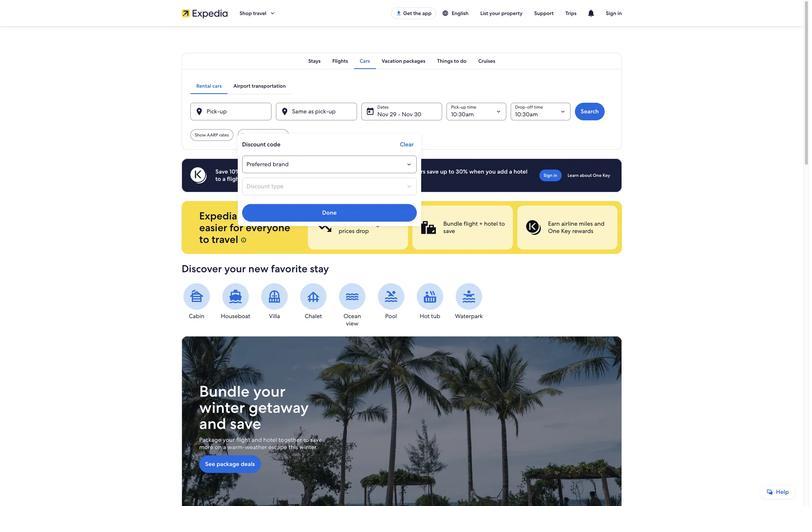 Task type: describe. For each thing, give the bounding box(es) containing it.
together
[[279, 436, 302, 444]]

on inside bundle your winter getaway and save package your flight and hotel together to save more on a warm-weather escape this winter.
[[215, 443, 222, 451]]

trailing image
[[269, 10, 276, 17]]

save inside bundle flight + hotel to save
[[444, 227, 455, 235]]

waterpark button
[[454, 283, 484, 320]]

to left 10%
[[215, 175, 221, 183]]

0 vertical spatial key
[[603, 173, 610, 178]]

get the app
[[403, 10, 432, 17]]

2 out of 3 element
[[413, 206, 513, 250]]

done button
[[242, 204, 417, 222]]

flight inside save 10% or more on over 100,000 hotels with member prices. also, members save up to 30% when you add a hotel to a flight
[[227, 175, 241, 183]]

warm-
[[228, 443, 245, 451]]

airport transportation
[[234, 83, 286, 89]]

property
[[502, 10, 523, 17]]

drop
[[356, 227, 369, 235]]

list your property
[[481, 10, 523, 17]]

cruises link
[[473, 53, 501, 69]]

search button
[[575, 103, 605, 120]]

xsmall image
[[241, 237, 247, 243]]

earn airline miles and one key rewards
[[548, 220, 605, 235]]

villa button
[[260, 283, 290, 320]]

travel inside the shop travel dropdown button
[[253, 10, 266, 17]]

hot tub button
[[415, 283, 445, 320]]

and inside earn airline miles and one key rewards
[[594, 220, 605, 228]]

a right add
[[509, 168, 512, 175]]

key inside earn airline miles and one key rewards
[[561, 227, 571, 235]]

1 nov from the left
[[378, 110, 389, 118]]

cars
[[212, 83, 222, 89]]

everyone
[[246, 221, 290, 234]]

a inside bundle your winter getaway and save package your flight and hotel together to save more on a warm-weather escape this winter.
[[223, 443, 226, 451]]

if
[[366, 220, 370, 228]]

package
[[199, 436, 221, 444]]

ocean view button
[[337, 283, 367, 327]]

rewards
[[572, 227, 594, 235]]

makes
[[240, 209, 270, 222]]

rental
[[196, 83, 211, 89]]

shop
[[240, 10, 252, 17]]

houseboat
[[221, 312, 250, 320]]

sign in button
[[600, 4, 628, 22]]

codes
[[261, 132, 273, 138]]

hotel inside save 10% or more on over 100,000 hotels with member prices. also, members save up to 30% when you add a hotel to a flight
[[514, 168, 528, 175]]

cabin
[[189, 312, 205, 320]]

show aarp rates
[[195, 132, 229, 138]]

things to do
[[437, 58, 467, 64]]

hotel inside bundle flight + hotel to save
[[484, 220, 498, 228]]

your for list
[[490, 10, 500, 17]]

airport transportation link
[[228, 78, 292, 94]]

discount codes
[[242, 132, 273, 138]]

discount for discount code
[[242, 141, 266, 148]]

view
[[346, 320, 359, 327]]

support link
[[529, 7, 560, 20]]

houseboat button
[[221, 283, 251, 320]]

getaway
[[249, 398, 309, 418]]

discover
[[182, 262, 222, 275]]

in inside dropdown button
[[618, 10, 622, 17]]

more inside bundle your winter getaway and save package your flight and hotel together to save more on a warm-weather escape this winter.
[[199, 443, 213, 451]]

sign inside bundle your winter getaway and save main content
[[544, 173, 553, 178]]

also,
[[385, 168, 399, 175]]

bundle your winter getaway and save main content
[[0, 26, 804, 506]]

sign inside dropdown button
[[606, 10, 617, 17]]

discount for discount codes
[[242, 132, 260, 138]]

code
[[267, 141, 281, 148]]

winter
[[199, 398, 245, 418]]

app
[[422, 10, 432, 17]]

flight inside get alerts if flight prices drop
[[371, 220, 385, 228]]

clear
[[400, 141, 414, 148]]

ocean
[[344, 312, 361, 320]]

to inside expedia makes it easier for everyone to travel
[[199, 233, 209, 246]]

hot tub
[[420, 312, 440, 320]]

tub
[[431, 312, 440, 320]]

0 horizontal spatial and
[[199, 414, 226, 434]]

travel sale activities deals image
[[182, 336, 622, 506]]

your for bundle
[[253, 381, 286, 402]]

the
[[413, 10, 421, 17]]

get alerts if flight prices drop
[[339, 220, 385, 235]]

hotels
[[311, 168, 327, 175]]

cars link
[[354, 53, 376, 69]]

search
[[581, 108, 599, 115]]

save inside save 10% or more on over 100,000 hotels with member prices. also, members save up to 30% when you add a hotel to a flight
[[427, 168, 439, 175]]

expedia makes it easier for everyone to travel
[[199, 209, 290, 246]]

stay
[[310, 262, 329, 275]]

discover your new favorite stay
[[182, 262, 329, 275]]

members
[[400, 168, 426, 175]]

1 horizontal spatial one
[[593, 173, 602, 178]]

see
[[205, 460, 215, 468]]

earn
[[548, 220, 560, 228]]

over
[[273, 168, 285, 175]]

2 nov from the left
[[402, 110, 413, 118]]

more inside save 10% or more on over 100,000 hotels with member prices. also, members save up to 30% when you add a hotel to a flight
[[249, 168, 263, 175]]

expedia logo image
[[182, 8, 228, 18]]

show
[[195, 132, 206, 138]]

vacation
[[382, 58, 402, 64]]

to left do
[[454, 58, 459, 64]]

transportation
[[252, 83, 286, 89]]

done
[[322, 209, 337, 217]]

flights
[[332, 58, 348, 64]]

new
[[248, 262, 269, 275]]

flight inside bundle your winter getaway and save package your flight and hotel together to save more on a warm-weather escape this winter.
[[236, 436, 250, 444]]

package
[[217, 460, 239, 468]]

save up warm-
[[230, 414, 261, 434]]

hotel inside bundle your winter getaway and save package your flight and hotel together to save more on a warm-weather escape this winter.
[[263, 436, 277, 444]]

packages
[[403, 58, 426, 64]]

travel inside expedia makes it easier for everyone to travel
[[212, 233, 238, 246]]

escape
[[268, 443, 287, 451]]

to right up
[[449, 168, 454, 175]]

bundle for flight
[[444, 220, 462, 228]]

your for discover
[[224, 262, 246, 275]]

or
[[242, 168, 248, 175]]



Task type: vqa. For each thing, say whether or not it's contained in the screenshot.
flight in the the 'Bundle flight + hotel to save'
yes



Task type: locate. For each thing, give the bounding box(es) containing it.
to inside bundle flight + hotel to save
[[499, 220, 505, 228]]

save left +
[[444, 227, 455, 235]]

airline
[[561, 220, 578, 228]]

your
[[490, 10, 500, 17], [224, 262, 246, 275], [253, 381, 286, 402], [223, 436, 235, 444]]

nov right -
[[402, 110, 413, 118]]

when
[[469, 168, 484, 175]]

1 horizontal spatial sign in
[[606, 10, 622, 17]]

0 vertical spatial in
[[618, 10, 622, 17]]

1 vertical spatial on
[[215, 443, 222, 451]]

1 horizontal spatial key
[[603, 173, 610, 178]]

flight left +
[[464, 220, 478, 228]]

sign right 'communication center icon'
[[606, 10, 617, 17]]

0 vertical spatial travel
[[253, 10, 266, 17]]

to right +
[[499, 220, 505, 228]]

0 vertical spatial hotel
[[514, 168, 528, 175]]

travel left the xsmall icon
[[212, 233, 238, 246]]

things to do link
[[431, 53, 473, 69]]

get for get alerts if flight prices drop
[[339, 220, 349, 228]]

1 vertical spatial more
[[199, 443, 213, 451]]

1 vertical spatial one
[[548, 227, 560, 235]]

get for get the app
[[403, 10, 412, 17]]

0 horizontal spatial bundle
[[199, 381, 250, 402]]

weather
[[245, 443, 267, 451]]

key right earn
[[561, 227, 571, 235]]

save right this on the left bottom of page
[[310, 436, 322, 444]]

0 horizontal spatial nov
[[378, 110, 389, 118]]

3 out of 3 element
[[517, 206, 618, 250]]

bundle for your
[[199, 381, 250, 402]]

1 horizontal spatial get
[[403, 10, 412, 17]]

0 vertical spatial tab list
[[182, 53, 622, 69]]

1 vertical spatial key
[[561, 227, 571, 235]]

0 vertical spatial on
[[265, 168, 272, 175]]

0 horizontal spatial travel
[[212, 233, 238, 246]]

one inside earn airline miles and one key rewards
[[548, 227, 560, 235]]

1 vertical spatial get
[[339, 220, 349, 228]]

see package deals link
[[199, 456, 261, 473]]

1 vertical spatial tab list
[[190, 78, 292, 94]]

this
[[289, 443, 298, 451]]

+
[[479, 220, 483, 228]]

miles
[[579, 220, 593, 228]]

1 out of 3 element
[[308, 206, 408, 250]]

0 vertical spatial get
[[403, 10, 412, 17]]

1 horizontal spatial hotel
[[484, 220, 498, 228]]

1 horizontal spatial in
[[618, 10, 622, 17]]

1 horizontal spatial bundle
[[444, 220, 462, 228]]

alerts
[[350, 220, 365, 228]]

tab list containing rental cars
[[190, 78, 292, 94]]

airport
[[234, 83, 251, 89]]

1 horizontal spatial sign
[[606, 10, 617, 17]]

pool button
[[376, 283, 406, 320]]

0 horizontal spatial sign
[[544, 173, 553, 178]]

nov
[[378, 110, 389, 118], [402, 110, 413, 118]]

to inside bundle your winter getaway and save package your flight and hotel together to save more on a warm-weather escape this winter.
[[303, 436, 309, 444]]

pool
[[385, 312, 397, 320]]

discount
[[242, 132, 260, 138], [242, 141, 266, 148]]

flight inside bundle flight + hotel to save
[[464, 220, 478, 228]]

tab list
[[182, 53, 622, 69], [190, 78, 292, 94]]

0 vertical spatial discount
[[242, 132, 260, 138]]

1 horizontal spatial more
[[249, 168, 263, 175]]

in inside main content
[[554, 173, 558, 178]]

flight right if
[[371, 220, 385, 228]]

bundle inside bundle your winter getaway and save package your flight and hotel together to save more on a warm-weather escape this winter.
[[199, 381, 250, 402]]

sign in inside dropdown button
[[606, 10, 622, 17]]

0 vertical spatial sign in
[[606, 10, 622, 17]]

a
[[509, 168, 512, 175], [223, 175, 226, 183], [223, 443, 226, 451]]

discount code
[[242, 141, 281, 148]]

in left learn
[[554, 173, 558, 178]]

and right warm-
[[252, 436, 262, 444]]

1 vertical spatial in
[[554, 173, 558, 178]]

things
[[437, 58, 453, 64]]

cabin button
[[182, 283, 212, 320]]

clear button
[[397, 138, 417, 151]]

get right download the app button icon
[[403, 10, 412, 17]]

bundle your winter getaway and save package your flight and hotel together to save more on a warm-weather escape this winter.
[[199, 381, 322, 451]]

sign left learn
[[544, 173, 553, 178]]

a left warm-
[[223, 443, 226, 451]]

2 horizontal spatial and
[[594, 220, 605, 228]]

small image
[[442, 10, 449, 17]]

flight up deals
[[236, 436, 250, 444]]

0 horizontal spatial hotel
[[263, 436, 277, 444]]

discount up discount code
[[242, 132, 260, 138]]

2 horizontal spatial hotel
[[514, 168, 528, 175]]

shop travel
[[240, 10, 266, 17]]

one left airline
[[548, 227, 560, 235]]

nov left 29
[[378, 110, 389, 118]]

0 vertical spatial and
[[594, 220, 605, 228]]

hotel right add
[[514, 168, 528, 175]]

nov 29 - nov 30
[[378, 110, 422, 118]]

0 vertical spatial one
[[593, 173, 602, 178]]

get left alerts
[[339, 220, 349, 228]]

save 10% or more on over 100,000 hotels with member prices. also, members save up to 30% when you add a hotel to a flight
[[215, 168, 528, 183]]

in
[[618, 10, 622, 17], [554, 173, 558, 178]]

0 vertical spatial sign
[[606, 10, 617, 17]]

learn about one key
[[568, 173, 610, 178]]

more
[[249, 168, 263, 175], [199, 443, 213, 451]]

vacation packages link
[[376, 53, 431, 69]]

with
[[329, 168, 340, 175]]

1 discount from the top
[[242, 132, 260, 138]]

10%
[[229, 168, 240, 175]]

up
[[440, 168, 447, 175]]

and right miles on the top right
[[594, 220, 605, 228]]

to right this on the left bottom of page
[[303, 436, 309, 444]]

30
[[414, 110, 422, 118]]

0 horizontal spatial get
[[339, 220, 349, 228]]

0 vertical spatial more
[[249, 168, 263, 175]]

tab list containing stays
[[182, 53, 622, 69]]

expedia
[[199, 209, 237, 222]]

hotel
[[514, 168, 528, 175], [484, 220, 498, 228], [263, 436, 277, 444]]

waterpark
[[455, 312, 483, 320]]

sign
[[606, 10, 617, 17], [544, 173, 553, 178]]

save
[[215, 168, 228, 175]]

and up package
[[199, 414, 226, 434]]

see package deals
[[205, 460, 255, 468]]

learn
[[568, 173, 579, 178]]

list your property link
[[475, 7, 529, 20]]

support
[[534, 10, 554, 17]]

vacation packages
[[382, 58, 426, 64]]

communication center icon image
[[587, 9, 596, 18]]

cars
[[360, 58, 370, 64]]

nov 29 - nov 30 button
[[361, 103, 442, 120]]

a left 10%
[[223, 175, 226, 183]]

hotel left the together on the left of the page
[[263, 436, 277, 444]]

more right the or
[[249, 168, 263, 175]]

0 horizontal spatial one
[[548, 227, 560, 235]]

and
[[594, 220, 605, 228], [199, 414, 226, 434], [252, 436, 262, 444]]

0 horizontal spatial on
[[215, 443, 222, 451]]

on left warm-
[[215, 443, 222, 451]]

to
[[454, 58, 459, 64], [449, 168, 454, 175], [215, 175, 221, 183], [499, 220, 505, 228], [199, 233, 209, 246], [303, 436, 309, 444]]

learn about one key link
[[565, 170, 613, 181]]

sign in inside bundle your winter getaway and save main content
[[544, 173, 558, 178]]

one
[[593, 173, 602, 178], [548, 227, 560, 235]]

1 vertical spatial sign
[[544, 173, 553, 178]]

add
[[497, 168, 508, 175]]

do
[[460, 58, 467, 64]]

1 horizontal spatial on
[[265, 168, 272, 175]]

on left over
[[265, 168, 272, 175]]

hotel right +
[[484, 220, 498, 228]]

1 vertical spatial hotel
[[484, 220, 498, 228]]

for
[[230, 221, 243, 234]]

list
[[481, 10, 488, 17]]

sign in
[[606, 10, 622, 17], [544, 173, 558, 178]]

100,000
[[286, 168, 309, 175]]

on inside save 10% or more on over 100,000 hotels with member prices. also, members save up to 30% when you add a hotel to a flight
[[265, 168, 272, 175]]

trips link
[[560, 7, 583, 20]]

prices
[[339, 227, 355, 235]]

sign in left learn
[[544, 173, 558, 178]]

more up 'see'
[[199, 443, 213, 451]]

about
[[580, 173, 592, 178]]

member
[[342, 168, 365, 175]]

30%
[[456, 168, 468, 175]]

in right 'communication center icon'
[[618, 10, 622, 17]]

it
[[272, 209, 279, 222]]

discount down discount codes
[[242, 141, 266, 148]]

easier
[[199, 221, 227, 234]]

1 vertical spatial bundle
[[199, 381, 250, 402]]

rental cars link
[[190, 78, 228, 94]]

2 discount from the top
[[242, 141, 266, 148]]

stays link
[[303, 53, 327, 69]]

-
[[398, 110, 401, 118]]

1 vertical spatial sign in
[[544, 173, 558, 178]]

download the app button image
[[396, 10, 402, 16]]

1 horizontal spatial and
[[252, 436, 262, 444]]

29
[[390, 110, 397, 118]]

deals
[[241, 460, 255, 468]]

1 horizontal spatial nov
[[402, 110, 413, 118]]

save
[[427, 168, 439, 175], [444, 227, 455, 235], [230, 414, 261, 434], [310, 436, 322, 444]]

1 horizontal spatial travel
[[253, 10, 266, 17]]

you
[[486, 168, 496, 175]]

1 vertical spatial discount
[[242, 141, 266, 148]]

0 vertical spatial bundle
[[444, 220, 462, 228]]

save left up
[[427, 168, 439, 175]]

0 horizontal spatial sign in
[[544, 173, 558, 178]]

flights link
[[327, 53, 354, 69]]

0 horizontal spatial more
[[199, 443, 213, 451]]

to down expedia
[[199, 233, 209, 246]]

one right about
[[593, 173, 602, 178]]

0 horizontal spatial in
[[554, 173, 558, 178]]

key right about
[[603, 173, 610, 178]]

flight left the or
[[227, 175, 241, 183]]

bundle
[[444, 220, 462, 228], [199, 381, 250, 402]]

1 vertical spatial and
[[199, 414, 226, 434]]

2 vertical spatial hotel
[[263, 436, 277, 444]]

favorite
[[271, 262, 308, 275]]

winter.
[[300, 443, 318, 451]]

0 horizontal spatial key
[[561, 227, 571, 235]]

discount inside discount codes button
[[242, 132, 260, 138]]

1 vertical spatial travel
[[212, 233, 238, 246]]

sign in right 'communication center icon'
[[606, 10, 622, 17]]

travel left trailing icon at the left top of page
[[253, 10, 266, 17]]

2 vertical spatial and
[[252, 436, 262, 444]]

bundle inside bundle flight + hotel to save
[[444, 220, 462, 228]]

get inside get alerts if flight prices drop
[[339, 220, 349, 228]]

sign in link
[[539, 170, 562, 181]]



